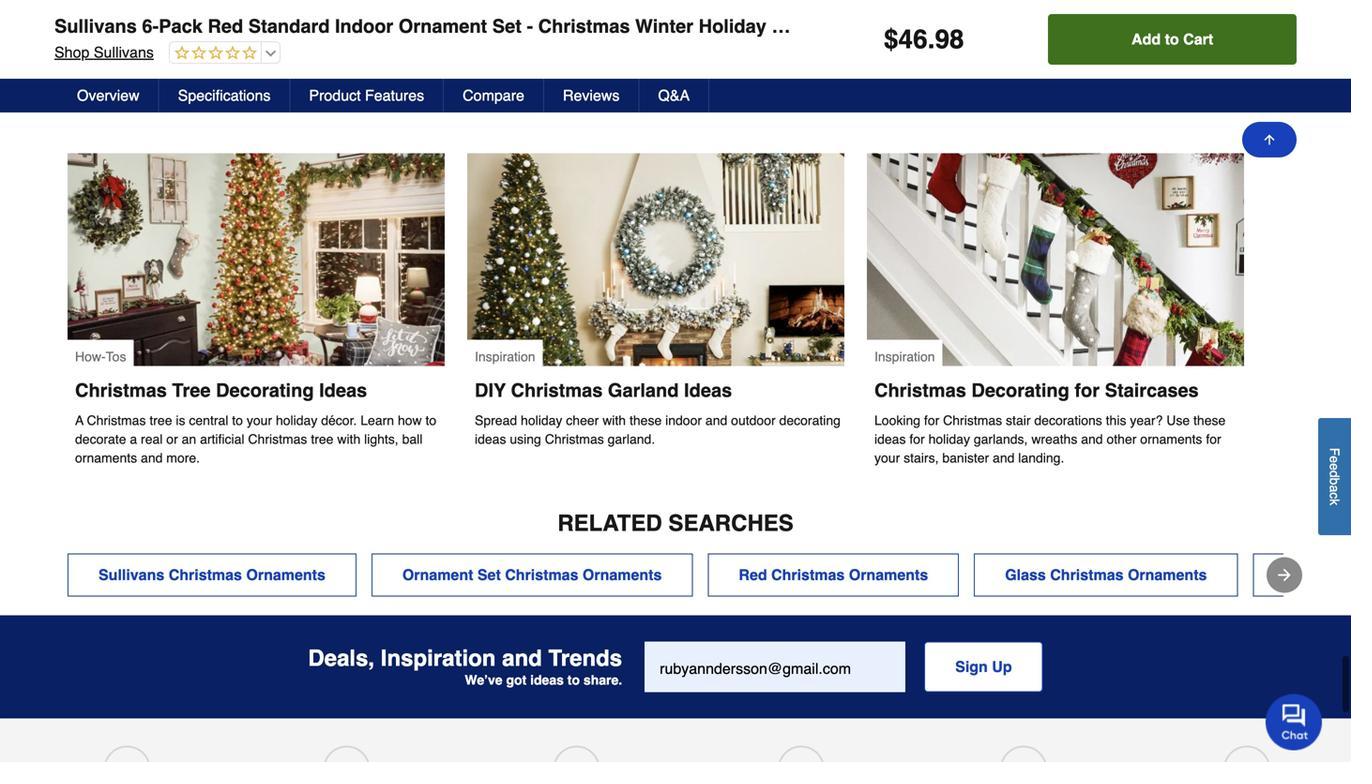 Task type: vqa. For each thing, say whether or not it's contained in the screenshot.
'how-tos'
yes



Task type: describe. For each thing, give the bounding box(es) containing it.
garland.
[[608, 432, 655, 447]]

spread holiday cheer with these indoor and outdoor decorating ideas using christmas garland.
[[475, 413, 844, 447]]

shop
[[54, 44, 90, 61]]

shop sullivans
[[54, 44, 154, 61]]

specifications button
[[159, 79, 290, 113]]

1 decorating from the left
[[216, 380, 314, 401]]

ornament set christmas ornaments
[[402, 567, 662, 584]]

ornaments for glass christmas ornaments
[[1128, 567, 1207, 584]]

diy christmas garland ideas link
[[467, 366, 845, 404]]

ornament set christmas ornaments link
[[372, 554, 693, 597]]

sign
[[956, 659, 988, 676]]

staircases
[[1105, 380, 1199, 401]]

artificial
[[200, 432, 245, 447]]

b
[[1327, 478, 1343, 485]]

q&a
[[658, 87, 690, 104]]

98
[[935, 24, 964, 54]]

central
[[189, 413, 228, 428]]

sullivans for sullivans christmas ornaments
[[99, 567, 164, 584]]

how
[[398, 413, 422, 428]]

red christmas ornaments link
[[708, 554, 959, 597]]

garland
[[608, 380, 679, 401]]

more.
[[166, 451, 200, 466]]

f
[[1327, 448, 1343, 456]]

and down garlands,
[[993, 451, 1015, 466]]

with inside a christmas tree is central to your holiday décor. learn how to decorate a real or an artificial christmas tree with lights, ball ornaments and more.
[[337, 432, 361, 447]]

and left other
[[1081, 432, 1103, 447]]

a
[[75, 413, 83, 428]]

contact us & faq image
[[104, 746, 151, 763]]

to right how
[[426, 413, 437, 428]]

pack
[[159, 15, 203, 37]]

$
[[884, 24, 899, 54]]

and inside spread holiday cheer with these indoor and outdoor decorating ideas using christmas garland.
[[706, 413, 728, 428]]

got
[[506, 673, 527, 688]]

product
[[309, 87, 361, 104]]

1 e from the top
[[1327, 456, 1343, 464]]

christmas tree decorating ideas link
[[68, 366, 445, 404]]

0 horizontal spatial red
[[208, 15, 243, 37]]

zero stars image
[[170, 45, 257, 62]]

compare
[[463, 87, 525, 104]]

real
[[141, 432, 163, 447]]

d
[[1327, 471, 1343, 478]]

holiday
[[699, 15, 767, 37]]

add
[[1132, 31, 1161, 48]]

overview button
[[58, 79, 159, 113]]

sign up button
[[925, 642, 1043, 693]]

how-tos link
[[68, 153, 445, 366]]

and inside the deals, inspiration and trends we've got ideas to share.
[[502, 646, 542, 672]]

inspiration for christmas
[[875, 349, 935, 364]]

sullivans for sullivans 6-pack red standard indoor ornament set - christmas winter holiday decoration
[[54, 15, 137, 37]]

we've
[[465, 673, 503, 688]]

gift cards image
[[778, 746, 825, 763]]

articles for you
[[565, 88, 786, 113]]

indoor
[[665, 413, 702, 428]]

landing.
[[1019, 451, 1065, 466]]

set
[[478, 567, 501, 584]]

1 horizontal spatial tree
[[311, 432, 334, 447]]

a inside a christmas tree is central to your holiday décor. learn how to decorate a real or an artificial christmas tree with lights, ball ornaments and more.
[[130, 432, 137, 447]]

stairs,
[[904, 451, 939, 466]]

overview
[[77, 87, 140, 104]]

trends
[[549, 646, 622, 672]]

inspiration link for for
[[867, 153, 1244, 366]]

Email Address email field
[[645, 642, 906, 693]]

standard
[[248, 15, 330, 37]]

6-
[[142, 15, 159, 37]]

f e e d b a c k button
[[1319, 418, 1351, 536]]

lowe's credit center image
[[553, 746, 600, 763]]

a video about 3 methods to add lights to a christmas tree. image
[[68, 153, 445, 366]]

46
[[899, 24, 928, 54]]

inspiration for diy
[[475, 349, 535, 364]]

decoration
[[772, 15, 870, 37]]

to up artificial
[[232, 413, 243, 428]]

use
[[1167, 413, 1190, 428]]

ornaments inside a christmas tree is central to your holiday décor. learn how to decorate a real or an artificial christmas tree with lights, ball ornaments and more.
[[75, 451, 137, 466]]

for right looking
[[924, 413, 940, 428]]

$ 46 . 98
[[884, 24, 964, 54]]

arrow up image
[[1262, 132, 1277, 147]]

2 e from the top
[[1327, 464, 1343, 471]]

sign up form
[[645, 642, 1043, 693]]

christmas decorating for staircases
[[875, 380, 1199, 401]]

ornaments for sullivans christmas ornaments
[[246, 567, 326, 584]]

product features button
[[290, 79, 444, 113]]

glass
[[1005, 567, 1046, 584]]

tos
[[106, 349, 126, 364]]

reviews
[[563, 87, 620, 104]]

ideas for diy christmas garland ideas
[[684, 380, 732, 401]]

arrow right image
[[1275, 566, 1294, 585]]

compare button
[[444, 79, 544, 113]]

tree
[[172, 380, 211, 401]]

sullivans christmas ornaments link
[[68, 554, 356, 597]]

2 ornaments from the left
[[583, 567, 662, 584]]

ornaments inside looking for christmas stair decorations this year? use these ideas for holiday garlands, wreaths and other ornaments for your stairs, banister and landing.
[[1141, 432, 1203, 447]]



Task type: locate. For each thing, give the bounding box(es) containing it.
0 horizontal spatial holiday
[[276, 413, 318, 428]]

deals, inspiration and trends we've got ideas to share.
[[308, 646, 622, 688]]

inspiration up we've
[[381, 646, 496, 672]]

cart
[[1184, 31, 1214, 48]]

articles
[[565, 88, 678, 113]]

installation services image
[[1000, 746, 1047, 763]]

a left real
[[130, 432, 137, 447]]

to down trends
[[568, 673, 580, 688]]

1 ornaments from the left
[[246, 567, 326, 584]]

your left stairs,
[[875, 451, 900, 466]]

inspiration link for garland
[[467, 153, 845, 366]]

0 vertical spatial tree
[[150, 413, 172, 428]]

2 these from the left
[[1194, 413, 1226, 428]]

christmas
[[538, 15, 630, 37], [75, 380, 167, 401], [511, 380, 603, 401], [875, 380, 966, 401], [87, 413, 146, 428], [943, 413, 1002, 428], [248, 432, 307, 447], [545, 432, 604, 447], [169, 567, 242, 584], [505, 567, 579, 584], [771, 567, 845, 584], [1050, 567, 1124, 584]]

related
[[558, 511, 662, 537]]

for right other
[[1206, 432, 1222, 447]]

a
[[130, 432, 137, 447], [1327, 485, 1343, 493]]

0 horizontal spatial ideas
[[475, 432, 506, 447]]

to inside "button"
[[1165, 31, 1179, 48]]

with up garland.
[[603, 413, 626, 428]]

k
[[1327, 499, 1343, 506]]

1 horizontal spatial your
[[875, 451, 900, 466]]

for up stairs,
[[910, 432, 925, 447]]

0 horizontal spatial a
[[130, 432, 137, 447]]

christmas tree decorating ideas
[[75, 380, 367, 401]]

lowe's app image
[[1224, 746, 1271, 763]]

reviews button
[[544, 79, 639, 113]]

ideas up the décor.
[[319, 380, 367, 401]]

using
[[510, 432, 541, 447]]

3 ornaments from the left
[[849, 567, 928, 584]]

indoor
[[335, 15, 393, 37]]

decorating up stair on the right bottom
[[972, 380, 1070, 401]]

1 horizontal spatial decorating
[[972, 380, 1070, 401]]

1 horizontal spatial ideas
[[530, 673, 564, 688]]

glass christmas ornaments link
[[974, 554, 1238, 597]]

0 vertical spatial sullivans
[[54, 15, 137, 37]]

tree down the décor.
[[311, 432, 334, 447]]

2 horizontal spatial holiday
[[929, 432, 970, 447]]

and right indoor
[[706, 413, 728, 428]]

0 horizontal spatial with
[[337, 432, 361, 447]]

tree left the is at left
[[150, 413, 172, 428]]

0 vertical spatial ornament
[[399, 15, 487, 37]]

2 horizontal spatial ideas
[[875, 432, 906, 447]]

share.
[[584, 673, 622, 688]]

decorations
[[1035, 413, 1103, 428]]

to
[[1165, 31, 1179, 48], [232, 413, 243, 428], [426, 413, 437, 428], [568, 673, 580, 688]]

red up zero stars image on the left
[[208, 15, 243, 37]]

1 inspiration link from the left
[[467, 153, 845, 366]]

1 horizontal spatial ideas
[[684, 380, 732, 401]]

ornaments
[[1141, 432, 1203, 447], [75, 451, 137, 466]]

product features
[[309, 87, 424, 104]]

1 vertical spatial ornament
[[402, 567, 473, 584]]

you
[[738, 88, 786, 113]]

inspiration up looking
[[875, 349, 935, 364]]

ideas for christmas tree decorating ideas
[[319, 380, 367, 401]]

0 horizontal spatial your
[[247, 413, 272, 428]]

outdoor
[[731, 413, 776, 428]]

1 horizontal spatial with
[[603, 413, 626, 428]]

1 horizontal spatial red
[[739, 567, 767, 584]]

ideas right the got
[[530, 673, 564, 688]]

1 ideas from the left
[[319, 380, 367, 401]]

sullivans christmas ornaments
[[99, 567, 326, 584]]

up
[[992, 659, 1012, 676]]

ideas down the spread
[[475, 432, 506, 447]]

looking
[[875, 413, 921, 428]]

specifications
[[178, 87, 271, 104]]

tree
[[150, 413, 172, 428], [311, 432, 334, 447]]

1 vertical spatial a
[[1327, 485, 1343, 493]]

diy
[[475, 380, 506, 401]]

0 vertical spatial ornaments
[[1141, 432, 1203, 447]]

2 ideas from the left
[[684, 380, 732, 401]]

red
[[208, 15, 243, 37], [739, 567, 767, 584]]

decorating
[[216, 380, 314, 401], [972, 380, 1070, 401]]

searches
[[669, 511, 794, 537]]

holiday inside a christmas tree is central to your holiday décor. learn how to decorate a real or an artificial christmas tree with lights, ball ornaments and more.
[[276, 413, 318, 428]]

christmas inside spread holiday cheer with these indoor and outdoor decorating ideas using christmas garland.
[[545, 432, 604, 447]]

0 horizontal spatial decorating
[[216, 380, 314, 401]]

f e e d b a c k
[[1327, 448, 1343, 506]]

ball
[[402, 432, 423, 447]]

c
[[1327, 493, 1343, 499]]

these right use
[[1194, 413, 1226, 428]]

q&a button
[[639, 79, 710, 113]]

related searches
[[558, 511, 794, 537]]

add to cart
[[1132, 31, 1214, 48]]

e up d
[[1327, 456, 1343, 464]]

how-tos
[[75, 349, 126, 364]]

looking for christmas stair decorations this year? use these ideas for holiday garlands, wreaths and other ornaments for your stairs, banister and landing.
[[875, 413, 1230, 466]]

1 vertical spatial red
[[739, 567, 767, 584]]

ideas up indoor
[[684, 380, 732, 401]]

1 horizontal spatial ornaments
[[1141, 432, 1203, 447]]

banister
[[943, 451, 989, 466]]

2 inspiration link from the left
[[867, 153, 1244, 366]]

your down christmas tree decorating ideas link
[[247, 413, 272, 428]]

4 ornaments from the left
[[1128, 567, 1207, 584]]

0 vertical spatial red
[[208, 15, 243, 37]]

and up the got
[[502, 646, 542, 672]]

how-
[[75, 349, 106, 364]]

cheer
[[566, 413, 599, 428]]

chat invite button image
[[1266, 694, 1323, 751]]

red down searches
[[739, 567, 767, 584]]

is
[[176, 413, 185, 428]]

with down the décor.
[[337, 432, 361, 447]]

0 vertical spatial a
[[130, 432, 137, 447]]

inspiration inside the deals, inspiration and trends we've got ideas to share.
[[381, 646, 496, 672]]

stair
[[1006, 413, 1031, 428]]

these up garland.
[[630, 413, 662, 428]]

with
[[603, 413, 626, 428], [337, 432, 361, 447]]

holiday inside looking for christmas stair decorations this year? use these ideas for holiday garlands, wreaths and other ornaments for your stairs, banister and landing.
[[929, 432, 970, 447]]

0 horizontal spatial these
[[630, 413, 662, 428]]

and
[[706, 413, 728, 428], [1081, 432, 1103, 447], [141, 451, 163, 466], [993, 451, 1015, 466], [502, 646, 542, 672]]

these inside looking for christmas stair decorations this year? use these ideas for holiday garlands, wreaths and other ornaments for your stairs, banister and landing.
[[1194, 413, 1226, 428]]

spread
[[475, 413, 517, 428]]

1 vertical spatial with
[[337, 432, 361, 447]]

decorate
[[75, 432, 126, 447]]

0 vertical spatial your
[[247, 413, 272, 428]]

1 horizontal spatial holiday
[[521, 413, 563, 428]]

1 vertical spatial sullivans
[[94, 44, 154, 61]]

year?
[[1130, 413, 1163, 428]]

learn
[[361, 413, 394, 428]]

0 horizontal spatial tree
[[150, 413, 172, 428]]

ornaments down use
[[1141, 432, 1203, 447]]

holiday up banister
[[929, 432, 970, 447]]

ideas inside looking for christmas stair decorations this year? use these ideas for holiday garlands, wreaths and other ornaments for your stairs, banister and landing.
[[875, 432, 906, 447]]

features
[[365, 87, 424, 104]]

inspiration up diy
[[475, 349, 535, 364]]

order status image
[[323, 746, 370, 763]]

0 horizontal spatial inspiration link
[[467, 153, 845, 366]]

to inside the deals, inspiration and trends we've got ideas to share.
[[568, 673, 580, 688]]

ornaments down decorate
[[75, 451, 137, 466]]

holiday inside spread holiday cheer with these indoor and outdoor decorating ideas using christmas garland.
[[521, 413, 563, 428]]

or
[[166, 432, 178, 447]]

and inside a christmas tree is central to your holiday décor. learn how to decorate a real or an artificial christmas tree with lights, ball ornaments and more.
[[141, 451, 163, 466]]

2 vertical spatial sullivans
[[99, 567, 164, 584]]

ideas for diy
[[475, 432, 506, 447]]

stockings and garland hung on a staircase. image
[[867, 153, 1244, 366]]

other
[[1107, 432, 1137, 447]]

a inside button
[[1327, 485, 1343, 493]]

1 vertical spatial your
[[875, 451, 900, 466]]

these inside spread holiday cheer with these indoor and outdoor decorating ideas using christmas garland.
[[630, 413, 662, 428]]

1 these from the left
[[630, 413, 662, 428]]

e
[[1327, 456, 1343, 464], [1327, 464, 1343, 471]]

-
[[527, 15, 533, 37]]

your inside looking for christmas stair decorations this year? use these ideas for holiday garlands, wreaths and other ornaments for your stairs, banister and landing.
[[875, 451, 900, 466]]

holiday up using
[[521, 413, 563, 428]]

ornaments
[[246, 567, 326, 584], [583, 567, 662, 584], [849, 567, 928, 584], [1128, 567, 1207, 584]]

and down real
[[141, 451, 163, 466]]

1 vertical spatial ornaments
[[75, 451, 137, 466]]

ideas inside the deals, inspiration and trends we've got ideas to share.
[[530, 673, 564, 688]]

decorating up a christmas tree is central to your holiday décor. learn how to decorate a real or an artificial christmas tree with lights, ball ornaments and more.
[[216, 380, 314, 401]]

sullivans 6-pack red standard indoor ornament set - christmas winter holiday decoration
[[54, 15, 870, 37]]

1 horizontal spatial inspiration link
[[867, 153, 1244, 366]]

1 vertical spatial tree
[[311, 432, 334, 447]]

your inside a christmas tree is central to your holiday décor. learn how to decorate a real or an artificial christmas tree with lights, ball ornaments and more.
[[247, 413, 272, 428]]

0 horizontal spatial ideas
[[319, 380, 367, 401]]

winter
[[635, 15, 694, 37]]

deals,
[[308, 646, 375, 672]]

set
[[492, 15, 522, 37]]

2 decorating from the left
[[972, 380, 1070, 401]]

0 horizontal spatial ornaments
[[75, 451, 137, 466]]

with inside spread holiday cheer with these indoor and outdoor decorating ideas using christmas garland.
[[603, 413, 626, 428]]

lights,
[[364, 432, 399, 447]]

a christmas tree, large wreath and stockings on the mantle. image
[[467, 153, 845, 366]]

add to cart button
[[1048, 14, 1297, 65]]

1 horizontal spatial a
[[1327, 485, 1343, 493]]

ideas for christmas
[[875, 432, 906, 447]]

a up k
[[1327, 485, 1343, 493]]

ideas down looking
[[875, 432, 906, 447]]

ideas inside spread holiday cheer with these indoor and outdoor decorating ideas using christmas garland.
[[475, 432, 506, 447]]

0 vertical spatial with
[[603, 413, 626, 428]]

ideas
[[319, 380, 367, 401], [684, 380, 732, 401]]

wreaths
[[1032, 432, 1078, 447]]

an
[[182, 432, 196, 447]]

sign up
[[956, 659, 1012, 676]]

christmas inside looking for christmas stair decorations this year? use these ideas for holiday garlands, wreaths and other ornaments for your stairs, banister and landing.
[[943, 413, 1002, 428]]

diy christmas garland ideas
[[475, 380, 732, 401]]

e up b
[[1327, 464, 1343, 471]]

red christmas ornaments
[[739, 567, 928, 584]]

for up decorations
[[1075, 380, 1100, 401]]

holiday
[[276, 413, 318, 428], [521, 413, 563, 428], [929, 432, 970, 447]]

this
[[1106, 413, 1127, 428]]

christmas decorating for staircases link
[[867, 366, 1244, 404]]

1 horizontal spatial these
[[1194, 413, 1226, 428]]

holiday left the décor.
[[276, 413, 318, 428]]

your
[[247, 413, 272, 428], [875, 451, 900, 466]]

décor.
[[321, 413, 357, 428]]

ornaments for red christmas ornaments
[[849, 567, 928, 584]]

to right add
[[1165, 31, 1179, 48]]



